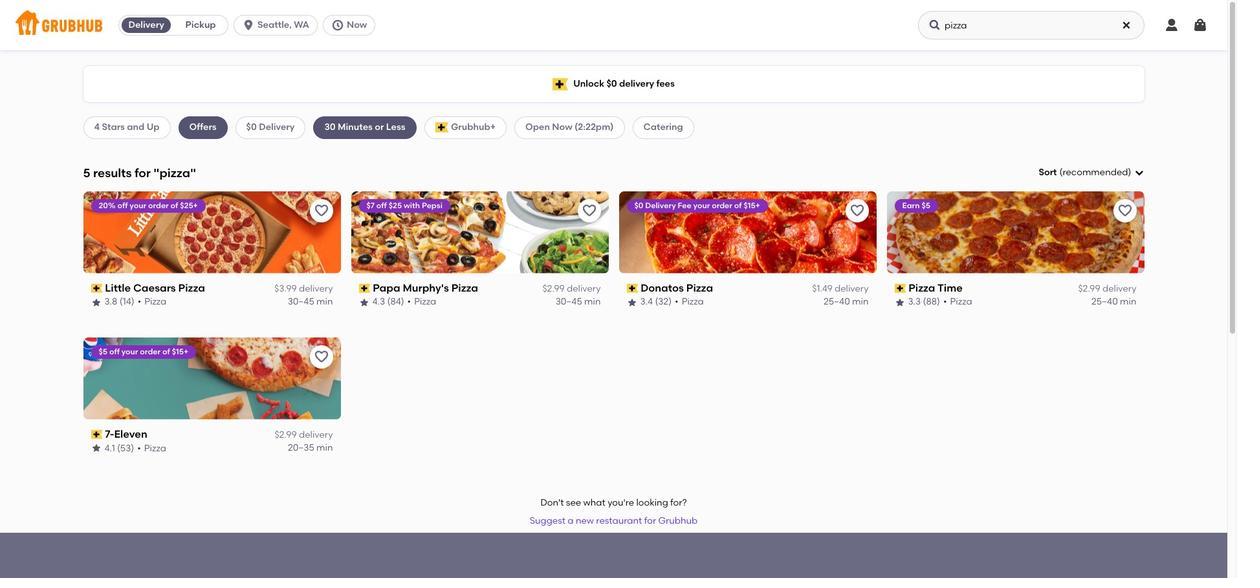 Task type: vqa. For each thing, say whether or not it's contained in the screenshot.
(2:22pm)
yes



Task type: locate. For each thing, give the bounding box(es) containing it.
your for caesars
[[130, 201, 146, 210]]

subscription pass image
[[359, 284, 370, 293], [627, 284, 638, 293], [895, 284, 906, 293]]

1 vertical spatial delivery
[[259, 122, 295, 133]]

of left $25+
[[171, 201, 178, 210]]

1 horizontal spatial 30–45 min
[[556, 297, 601, 308]]

you're
[[608, 498, 634, 509]]

1 horizontal spatial subscription pass image
[[627, 284, 638, 293]]

0 vertical spatial $5
[[922, 201, 930, 210]]

order right fee
[[712, 201, 732, 210]]

delivery
[[619, 78, 654, 89], [299, 283, 333, 294], [567, 283, 601, 294], [835, 283, 869, 294], [1103, 283, 1137, 294], [299, 430, 333, 441]]

0 horizontal spatial now
[[347, 19, 367, 30]]

2 horizontal spatial subscription pass image
[[895, 284, 906, 293]]

new
[[576, 516, 594, 527]]

1 subscription pass image from the left
[[359, 284, 370, 293]]

1 horizontal spatial $15+
[[744, 201, 760, 210]]

star icon image left 3.3
[[895, 297, 905, 308]]

1 horizontal spatial save this restaurant image
[[581, 203, 597, 219]]

sort ( recommended )
[[1039, 167, 1131, 178]]

4.1 (53)
[[104, 443, 134, 454]]

pizza
[[178, 282, 205, 294], [451, 282, 478, 294], [686, 282, 713, 294], [909, 282, 935, 294], [144, 297, 167, 308], [414, 297, 436, 308], [682, 297, 704, 308], [950, 297, 972, 308], [144, 443, 166, 454]]

$0 delivery
[[246, 122, 295, 133]]

$7
[[367, 201, 375, 210]]

1 horizontal spatial 30–45
[[556, 297, 582, 308]]

0 horizontal spatial save this restaurant image
[[313, 203, 329, 219]]

1 vertical spatial $5
[[99, 347, 107, 356]]

1 30–45 min from the left
[[288, 297, 333, 308]]

2 horizontal spatial delivery
[[645, 201, 676, 210]]

(88)
[[923, 297, 940, 308]]

min for papa murphy's pizza
[[584, 297, 601, 308]]

0 horizontal spatial of
[[162, 347, 170, 356]]

1 horizontal spatial 25–40
[[1092, 297, 1118, 308]]

pizza down 'eleven' in the left of the page
[[144, 443, 166, 454]]

1 vertical spatial for
[[644, 516, 656, 527]]

of
[[171, 201, 178, 210], [734, 201, 742, 210], [162, 347, 170, 356]]

grubhub plus flag logo image left grubhub+
[[435, 123, 448, 133]]

0 vertical spatial delivery
[[128, 19, 164, 30]]

off right the $7 on the top of page
[[376, 201, 387, 210]]

2 subscription pass image from the top
[[91, 430, 102, 439]]

1 subscription pass image from the top
[[91, 284, 102, 293]]

save this restaurant image for 7-eleven
[[313, 349, 329, 365]]

off right 20%
[[117, 201, 128, 210]]

order
[[148, 201, 169, 210], [712, 201, 732, 210], [140, 347, 161, 356]]

3.3 (88)
[[908, 297, 940, 308]]

save this restaurant image for donatos pizza
[[849, 203, 865, 219]]

0 vertical spatial $15+
[[744, 201, 760, 210]]

0 vertical spatial $0
[[607, 78, 617, 89]]

order down the caesars at left
[[140, 347, 161, 356]]

None field
[[1039, 166, 1144, 179]]

$0 left fee
[[634, 201, 643, 210]]

7-eleven logo image
[[83, 338, 341, 420]]

grubhub plus flag logo image left the unlock
[[553, 78, 568, 90]]

0 horizontal spatial grubhub plus flag logo image
[[435, 123, 448, 133]]

subscription pass image left little
[[91, 284, 102, 293]]

subscription pass image left donatos
[[627, 284, 638, 293]]

25–40 min for pizza time
[[1092, 297, 1137, 308]]

subscription pass image left 7-
[[91, 430, 102, 439]]

3.4
[[640, 297, 653, 308]]

now right wa
[[347, 19, 367, 30]]

0 horizontal spatial 25–40 min
[[824, 297, 869, 308]]

for right results
[[135, 165, 151, 180]]

1 horizontal spatial of
[[171, 201, 178, 210]]

3.8
[[104, 297, 117, 308]]

$2.99 delivery for 7-eleven
[[275, 430, 333, 441]]

$2.99 for papa murphy's pizza
[[542, 283, 565, 294]]

20–35
[[288, 443, 314, 454]]

grubhub plus flag logo image for unlock $0 delivery fees
[[553, 78, 568, 90]]

$2.99 for 7-eleven
[[275, 430, 297, 441]]

svg image
[[1164, 17, 1180, 33], [242, 19, 255, 32], [928, 19, 941, 32]]

1 horizontal spatial grubhub plus flag logo image
[[553, 78, 568, 90]]

2 vertical spatial delivery
[[645, 201, 676, 210]]

• for murphy's
[[407, 297, 411, 308]]

0 horizontal spatial delivery
[[128, 19, 164, 30]]

1 save this restaurant image from the left
[[313, 203, 329, 219]]

• right (84)
[[407, 297, 411, 308]]

• pizza for pizza
[[675, 297, 704, 308]]

up
[[147, 122, 160, 133]]

1 25–40 min from the left
[[824, 297, 869, 308]]

25–40
[[824, 297, 850, 308], [1092, 297, 1118, 308]]

$2.99
[[542, 283, 565, 294], [1078, 283, 1100, 294], [275, 430, 297, 441]]

$3.99
[[274, 283, 297, 294]]

delivery left pickup
[[128, 19, 164, 30]]

2 30–45 from the left
[[556, 297, 582, 308]]

• pizza down 'eleven' in the left of the page
[[137, 443, 166, 454]]

grubhub+
[[451, 122, 496, 133]]

subscription pass image
[[91, 284, 102, 293], [91, 430, 102, 439]]

1 horizontal spatial $2.99 delivery
[[542, 283, 601, 294]]

30–45 min for papa murphy's pizza
[[556, 297, 601, 308]]

4.3
[[372, 297, 385, 308]]

1 horizontal spatial $5
[[922, 201, 930, 210]]

off down '3.8'
[[109, 347, 120, 356]]

1 vertical spatial grubhub plus flag logo image
[[435, 123, 448, 133]]

• for eleven
[[137, 443, 141, 454]]

earn $5
[[902, 201, 930, 210]]

star icon image left '3.8'
[[91, 297, 101, 308]]

$15+
[[744, 201, 760, 210], [172, 347, 188, 356]]

0 horizontal spatial $5
[[99, 347, 107, 356]]

0 vertical spatial grubhub plus flag logo image
[[553, 78, 568, 90]]

0 horizontal spatial svg image
[[242, 19, 255, 32]]

0 horizontal spatial 30–45
[[288, 297, 314, 308]]

(53)
[[117, 443, 134, 454]]

your for eleven
[[121, 347, 138, 356]]

• right (88)
[[943, 297, 947, 308]]

none field containing sort
[[1039, 166, 1144, 179]]

Search for food, convenience, alcohol... search field
[[918, 11, 1145, 39]]

svg image inside now button
[[331, 19, 344, 32]]

off for 7-
[[109, 347, 120, 356]]

1 vertical spatial now
[[552, 122, 572, 133]]

$5 down '3.8'
[[99, 347, 107, 356]]

2 subscription pass image from the left
[[627, 284, 638, 293]]

0 vertical spatial save this restaurant image
[[849, 203, 865, 219]]

donatos pizza logo image
[[619, 191, 876, 274]]

for
[[135, 165, 151, 180], [644, 516, 656, 527]]

save this restaurant image for papa murphy's pizza
[[581, 203, 597, 219]]

• pizza for time
[[943, 297, 972, 308]]

• pizza for eleven
[[137, 443, 166, 454]]

• for pizza
[[675, 297, 678, 308]]

$25
[[389, 201, 402, 210]]

•
[[138, 297, 141, 308], [407, 297, 411, 308], [675, 297, 678, 308], [943, 297, 947, 308], [137, 443, 141, 454]]

1 horizontal spatial delivery
[[259, 122, 295, 133]]

subscription pass image for donatos pizza
[[627, 284, 638, 293]]

what
[[583, 498, 606, 509]]

2 save this restaurant image from the left
[[581, 203, 597, 219]]

2 vertical spatial $0
[[634, 201, 643, 210]]

little caesars pizza
[[105, 282, 205, 294]]

subscription pass image for papa murphy's pizza
[[359, 284, 370, 293]]

save this restaurant button for pizza time
[[1113, 199, 1137, 222]]

0 horizontal spatial save this restaurant image
[[313, 349, 329, 365]]

grubhub
[[658, 516, 698, 527]]

pickup button
[[173, 15, 228, 36]]

$0 right the unlock
[[607, 78, 617, 89]]

0 horizontal spatial for
[[135, 165, 151, 180]]

0 horizontal spatial $0
[[246, 122, 257, 133]]

of down the little caesars pizza
[[162, 347, 170, 356]]

delivery
[[128, 19, 164, 30], [259, 122, 295, 133], [645, 201, 676, 210]]

• right (14)
[[138, 297, 141, 308]]

save this restaurant image
[[849, 203, 865, 219], [313, 349, 329, 365]]

2 horizontal spatial $2.99
[[1078, 283, 1100, 294]]

open now (2:22pm)
[[525, 122, 614, 133]]

0 horizontal spatial 30–45 min
[[288, 297, 333, 308]]

25–40 for pizza time
[[1092, 297, 1118, 308]]

donatos
[[641, 282, 684, 294]]

2 25–40 from the left
[[1092, 297, 1118, 308]]

3 save this restaurant image from the left
[[1117, 203, 1133, 219]]

• right the (53)
[[137, 443, 141, 454]]

looking
[[636, 498, 668, 509]]

svg image inside seattle, wa button
[[242, 19, 255, 32]]

1 horizontal spatial now
[[552, 122, 572, 133]]

now right open
[[552, 122, 572, 133]]

2 horizontal spatial save this restaurant image
[[1117, 203, 1133, 219]]

for down looking
[[644, 516, 656, 527]]

• for caesars
[[138, 297, 141, 308]]

subscription pass image left pizza time
[[895, 284, 906, 293]]

your right 20%
[[130, 201, 146, 210]]

min for pizza time
[[1120, 297, 1137, 308]]

now inside button
[[347, 19, 367, 30]]

delivery left fee
[[645, 201, 676, 210]]

sort
[[1039, 167, 1057, 178]]

• pizza down the caesars at left
[[138, 297, 167, 308]]

25–40 for donatos pizza
[[824, 297, 850, 308]]

30
[[324, 122, 336, 133]]

1 horizontal spatial for
[[644, 516, 656, 527]]

2 25–40 min from the left
[[1092, 297, 1137, 308]]

star icon image left 3.4
[[627, 297, 637, 308]]

off for papa
[[376, 201, 387, 210]]

• pizza down donatos pizza
[[675, 297, 704, 308]]

$0 right offers
[[246, 122, 257, 133]]

2 horizontal spatial svg image
[[1164, 17, 1180, 33]]

1 vertical spatial save this restaurant image
[[313, 349, 329, 365]]

3 subscription pass image from the left
[[895, 284, 906, 293]]

delivery inside button
[[128, 19, 164, 30]]

star icon image left "4.1"
[[91, 443, 101, 454]]

1 vertical spatial $15+
[[172, 347, 188, 356]]

1 vertical spatial subscription pass image
[[91, 430, 102, 439]]

)
[[1128, 167, 1131, 178]]

save this restaurant image
[[313, 203, 329, 219], [581, 203, 597, 219], [1117, 203, 1133, 219]]

order left $25+
[[148, 201, 169, 210]]

subscription pass image left papa
[[359, 284, 370, 293]]

save this restaurant image for little caesars pizza
[[313, 203, 329, 219]]

of for caesars
[[171, 201, 178, 210]]

of right fee
[[734, 201, 742, 210]]

0 vertical spatial subscription pass image
[[91, 284, 102, 293]]

0 vertical spatial now
[[347, 19, 367, 30]]

0 horizontal spatial $2.99
[[275, 430, 297, 441]]

1 25–40 from the left
[[824, 297, 850, 308]]

1 vertical spatial $0
[[246, 122, 257, 133]]

• pizza down time
[[943, 297, 972, 308]]

your down (14)
[[121, 347, 138, 356]]

1 30–45 from the left
[[288, 297, 314, 308]]

papa murphy's pizza
[[373, 282, 478, 294]]

7-eleven
[[105, 428, 147, 440]]

your
[[130, 201, 146, 210], [693, 201, 710, 210], [121, 347, 138, 356]]

30–45 min
[[288, 297, 333, 308], [556, 297, 601, 308]]

30–45
[[288, 297, 314, 308], [556, 297, 582, 308]]

time
[[938, 282, 963, 294]]

delivery left 30
[[259, 122, 295, 133]]

star icon image left 4.3
[[359, 297, 369, 308]]

• right (32)
[[675, 297, 678, 308]]

0 horizontal spatial subscription pass image
[[359, 284, 370, 293]]

with
[[404, 201, 420, 210]]

pizza down papa murphy's pizza
[[414, 297, 436, 308]]

2 horizontal spatial $2.99 delivery
[[1078, 283, 1137, 294]]

0 horizontal spatial $2.99 delivery
[[275, 430, 333, 441]]

2 horizontal spatial $0
[[634, 201, 643, 210]]

grubhub plus flag logo image
[[553, 78, 568, 90], [435, 123, 448, 133]]

delivery for little caesars pizza
[[299, 283, 333, 294]]

0 horizontal spatial 25–40
[[824, 297, 850, 308]]

1 horizontal spatial 25–40 min
[[1092, 297, 1137, 308]]

1 horizontal spatial save this restaurant image
[[849, 203, 865, 219]]

$5 right earn at the right top of the page
[[922, 201, 930, 210]]

min
[[316, 297, 333, 308], [584, 297, 601, 308], [852, 297, 869, 308], [1120, 297, 1137, 308], [316, 443, 333, 454]]

$5
[[922, 201, 930, 210], [99, 347, 107, 356]]

30–45 for papa murphy's pizza
[[556, 297, 582, 308]]

1 horizontal spatial $2.99
[[542, 283, 565, 294]]

for inside button
[[644, 516, 656, 527]]

save this restaurant button for donatos pizza
[[845, 199, 869, 222]]

2 30–45 min from the left
[[556, 297, 601, 308]]

star icon image
[[91, 297, 101, 308], [359, 297, 369, 308], [627, 297, 637, 308], [895, 297, 905, 308], [91, 443, 101, 454]]

$3.99 delivery
[[274, 283, 333, 294]]

30 minutes or less
[[324, 122, 405, 133]]

• pizza down papa murphy's pizza
[[407, 297, 436, 308]]

off
[[117, 201, 128, 210], [376, 201, 387, 210], [109, 347, 120, 356]]

svg image
[[1192, 17, 1208, 33], [331, 19, 344, 32], [1121, 20, 1132, 30], [1134, 168, 1144, 178]]



Task type: describe. For each thing, give the bounding box(es) containing it.
fee
[[678, 201, 691, 210]]

pizza right murphy's
[[451, 282, 478, 294]]

(2:22pm)
[[575, 122, 614, 133]]

(84)
[[387, 297, 404, 308]]

pizza down time
[[950, 297, 972, 308]]

open
[[525, 122, 550, 133]]

results
[[93, 165, 132, 180]]

$7 off $25 with pepsi
[[367, 201, 443, 210]]

don't see what you're looking for?
[[541, 498, 687, 509]]

main navigation navigation
[[0, 0, 1227, 50]]

$0 delivery fee your order of $15+
[[634, 201, 760, 210]]

see
[[566, 498, 581, 509]]

4 stars and up
[[94, 122, 160, 133]]

minutes
[[338, 122, 373, 133]]

min for 7-eleven
[[316, 443, 333, 454]]

$2.99 delivery for pizza time
[[1078, 283, 1137, 294]]

off for little
[[117, 201, 128, 210]]

stars
[[102, 122, 125, 133]]

none field inside 5 results for "pizza" main content
[[1039, 166, 1144, 179]]

20% off your order of $25+
[[99, 201, 198, 210]]

papa murphy's pizza logo image
[[351, 191, 609, 274]]

0 vertical spatial for
[[135, 165, 151, 180]]

subscription pass image for little caesars pizza
[[91, 284, 102, 293]]

and
[[127, 122, 145, 133]]

pizza right donatos
[[686, 282, 713, 294]]

eleven
[[114, 428, 147, 440]]

save this restaurant button for 7-eleven
[[310, 345, 333, 369]]

2 horizontal spatial of
[[734, 201, 742, 210]]

5
[[83, 165, 90, 180]]

unlock
[[573, 78, 604, 89]]

(32)
[[655, 297, 672, 308]]

suggest a new restaurant for grubhub button
[[524, 510, 703, 533]]

delivery for $0 delivery fee your order of $15+
[[645, 201, 676, 210]]

save this restaurant button for papa murphy's pizza
[[577, 199, 601, 222]]

pizza right the caesars at left
[[178, 282, 205, 294]]

$0 for $0 delivery
[[246, 122, 257, 133]]

star icon image for 7-eleven
[[91, 443, 101, 454]]

little
[[105, 282, 131, 294]]

delivery button
[[119, 15, 173, 36]]

order for eleven
[[140, 347, 161, 356]]

25–40 min for donatos pizza
[[824, 297, 869, 308]]

little caesars pizza logo image
[[83, 191, 341, 274]]

less
[[386, 122, 405, 133]]

grubhub plus flag logo image for grubhub+
[[435, 123, 448, 133]]

your right fee
[[693, 201, 710, 210]]

1 horizontal spatial $0
[[607, 78, 617, 89]]

star icon image for donatos pizza
[[627, 297, 637, 308]]

3.4 (32)
[[640, 297, 672, 308]]

earn
[[902, 201, 920, 210]]

star icon image for pizza time
[[895, 297, 905, 308]]

20–35 min
[[288, 443, 333, 454]]

caesars
[[133, 282, 176, 294]]

catering
[[643, 122, 683, 133]]

5 results for "pizza"
[[83, 165, 196, 180]]

for?
[[670, 498, 687, 509]]

star icon image for little caesars pizza
[[91, 297, 101, 308]]

$1.49 delivery
[[812, 283, 869, 294]]

donatos pizza
[[641, 282, 713, 294]]

$2.99 delivery for papa murphy's pizza
[[542, 283, 601, 294]]

delivery for donatos pizza
[[835, 283, 869, 294]]

a
[[568, 516, 574, 527]]

min for little caesars pizza
[[316, 297, 333, 308]]

pizza down donatos pizza
[[682, 297, 704, 308]]

murphy's
[[403, 282, 449, 294]]

delivery for 7-eleven
[[299, 430, 333, 441]]

5 results for "pizza" main content
[[0, 50, 1227, 578]]

offers
[[189, 122, 217, 133]]

or
[[375, 122, 384, 133]]

4
[[94, 122, 100, 133]]

subscription pass image for 7-eleven
[[91, 430, 102, 439]]

20%
[[99, 201, 116, 210]]

• for time
[[943, 297, 947, 308]]

$5 off your order of $15+
[[99, 347, 188, 356]]

pizza up the 3.3 (88)
[[909, 282, 935, 294]]

don't
[[541, 498, 564, 509]]

pepsi
[[422, 201, 443, 210]]

(
[[1060, 167, 1063, 178]]

$0 for $0 delivery fee your order of $15+
[[634, 201, 643, 210]]

• pizza for murphy's
[[407, 297, 436, 308]]

subscription pass image for pizza time
[[895, 284, 906, 293]]

suggest
[[530, 516, 565, 527]]

papa
[[373, 282, 400, 294]]

save this restaurant image for pizza time
[[1117, 203, 1133, 219]]

• pizza for caesars
[[138, 297, 167, 308]]

(14)
[[120, 297, 134, 308]]

save this restaurant button for little caesars pizza
[[310, 199, 333, 222]]

restaurant
[[596, 516, 642, 527]]

"pizza"
[[154, 165, 196, 180]]

of for eleven
[[162, 347, 170, 356]]

delivery for pizza time
[[1103, 283, 1137, 294]]

recommended
[[1063, 167, 1128, 178]]

fees
[[656, 78, 675, 89]]

delivery for $0 delivery
[[259, 122, 295, 133]]

3.8 (14)
[[104, 297, 134, 308]]

30–45 for little caesars pizza
[[288, 297, 314, 308]]

seattle, wa button
[[234, 15, 323, 36]]

4.3 (84)
[[372, 297, 404, 308]]

seattle, wa
[[258, 19, 309, 30]]

order for caesars
[[148, 201, 169, 210]]

$2.99 for pizza time
[[1078, 283, 1100, 294]]

star icon image for papa murphy's pizza
[[359, 297, 369, 308]]

suggest a new restaurant for grubhub
[[530, 516, 698, 527]]

7-
[[105, 428, 114, 440]]

0 horizontal spatial $15+
[[172, 347, 188, 356]]

delivery for papa murphy's pizza
[[567, 283, 601, 294]]

1 horizontal spatial svg image
[[928, 19, 941, 32]]

wa
[[294, 19, 309, 30]]

pizza time
[[909, 282, 963, 294]]

seattle,
[[258, 19, 292, 30]]

now button
[[323, 15, 381, 36]]

$25+
[[180, 201, 198, 210]]

3.3
[[908, 297, 921, 308]]

$1.49
[[812, 283, 832, 294]]

pickup
[[185, 19, 216, 30]]

now inside 5 results for "pizza" main content
[[552, 122, 572, 133]]

pizza time logo image
[[887, 191, 1144, 274]]

pizza down the little caesars pizza
[[144, 297, 167, 308]]

unlock $0 delivery fees
[[573, 78, 675, 89]]

min for donatos pizza
[[852, 297, 869, 308]]

30–45 min for little caesars pizza
[[288, 297, 333, 308]]

4.1
[[104, 443, 115, 454]]



